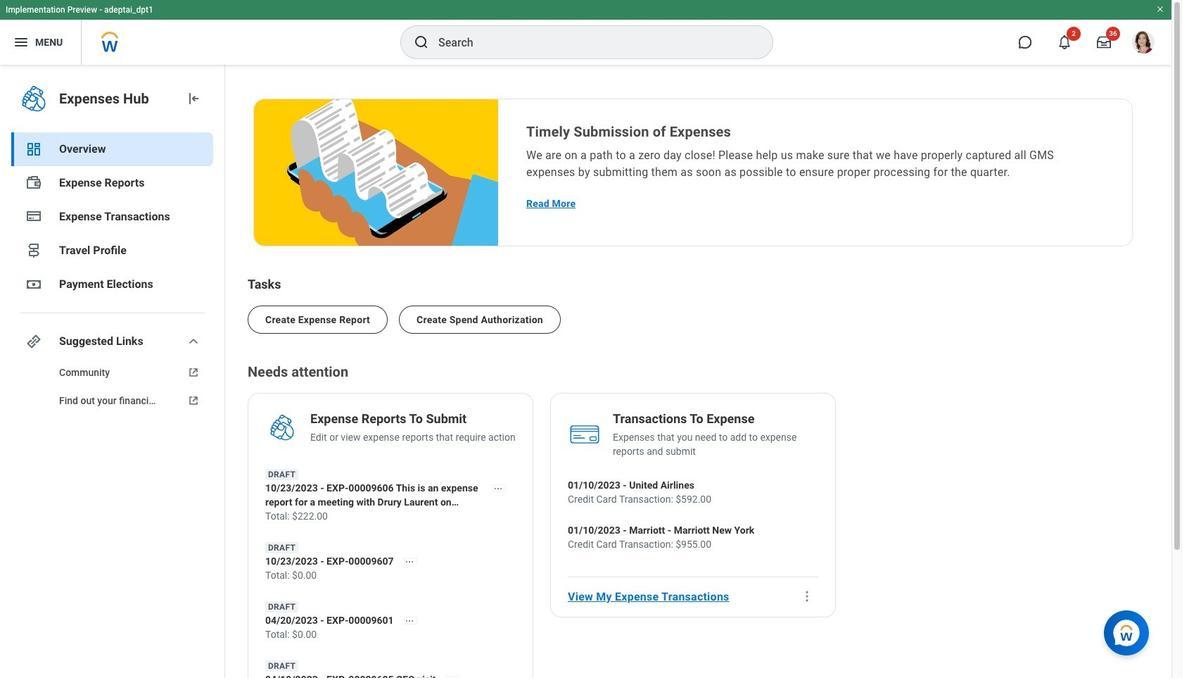 Task type: vqa. For each thing, say whether or not it's contained in the screenshot.
banner
yes



Task type: locate. For each thing, give the bounding box(es) containing it.
related actions image inside 10/23/2023 - exp-00009607 element
[[405, 557, 414, 567]]

1 total: $0.00 element from the top
[[265, 568, 427, 582]]

chevron down small image
[[185, 333, 202, 350]]

banner
[[0, 0, 1172, 65]]

dollar image
[[25, 276, 42, 293]]

related actions image inside 04/19/2023 - exp-00009605 cfo visit element
[[447, 676, 457, 678]]

related actions vertical image
[[801, 589, 815, 603]]

total: $222.00 element
[[265, 509, 516, 523]]

1 horizontal spatial related actions image
[[447, 676, 457, 678]]

credit card transaction: $592.00 element
[[568, 492, 712, 506]]

expenses that you need to add to expense reports and submit element
[[613, 430, 819, 458]]

inbox large image
[[1098, 35, 1112, 49]]

0 vertical spatial related actions image
[[494, 484, 503, 494]]

2 total: $0.00 element from the top
[[265, 627, 427, 641]]

timely submission of expenses element
[[527, 122, 1105, 142]]

0 vertical spatial total: $0.00 element
[[265, 568, 427, 582]]

total: $0.00 element for related actions image inside the 10/23/2023 - exp-00009607 element
[[265, 568, 427, 582]]

2 horizontal spatial related actions image
[[494, 484, 503, 494]]

timeline milestone image
[[25, 242, 42, 259]]

1 vertical spatial total: $0.00 element
[[265, 627, 427, 641]]

0 horizontal spatial related actions image
[[405, 557, 414, 567]]

justify image
[[13, 34, 30, 51]]

search image
[[413, 34, 430, 51]]

total: $0.00 element
[[265, 568, 427, 582], [265, 627, 427, 641]]

list
[[248, 294, 1139, 334]]

total: $0.00 element up 04/19/2023 - exp-00009605 cfo visit element
[[265, 627, 427, 641]]

10/23/2023 - exp-00009607 element
[[265, 554, 427, 568]]

expense reports to submit element
[[311, 410, 467, 430]]

related actions image
[[494, 484, 503, 494], [405, 557, 414, 567], [447, 676, 457, 678]]

2 vertical spatial related actions image
[[447, 676, 457, 678]]

related actions image for 10/23/2023 - exp-00009607 element
[[405, 557, 414, 567]]

ext link image
[[185, 394, 202, 408]]

1 vertical spatial related actions image
[[405, 557, 414, 567]]

Search Workday  search field
[[439, 27, 744, 58]]

related actions image for 10/23/2023 - exp-00009606 this is an expense report for a meeting with drury laurent on 10/23/23 element
[[494, 484, 503, 494]]

expenses hub element
[[59, 89, 174, 108]]

dashboard image
[[25, 141, 42, 158]]

related actions image inside 10/23/2023 - exp-00009606 this is an expense report for a meeting with drury laurent on 10/23/23 element
[[494, 484, 503, 494]]

ext link image
[[185, 365, 202, 380]]

edit or view expense reports that require action element
[[311, 430, 516, 444]]

total: $0.00 element up 04/20/2023 - exp-00009601 element
[[265, 568, 427, 582]]

transactions to expense element
[[613, 410, 755, 430]]



Task type: describe. For each thing, give the bounding box(es) containing it.
profile logan mcneil image
[[1133, 31, 1155, 56]]

related actions image
[[405, 616, 414, 626]]

navigation pane region
[[0, 65, 225, 678]]

credit card transaction: $955.00 element
[[568, 537, 755, 551]]

10/23/2023 - exp-00009606 this is an expense report for a meeting with drury laurent on 10/23/23 element
[[265, 481, 516, 509]]

04/20/2023 - exp-00009601 element
[[265, 613, 427, 627]]

link image
[[25, 333, 42, 350]]

04/19/2023 - exp-00009605 cfo visit element
[[265, 672, 469, 678]]

task pay image
[[25, 175, 42, 192]]

transformation import image
[[185, 90, 202, 107]]

related actions image for 04/19/2023 - exp-00009605 cfo visit element
[[447, 676, 457, 678]]

notifications large image
[[1058, 35, 1072, 49]]

close environment banner image
[[1157, 5, 1165, 13]]

total: $0.00 element for related actions icon on the left of the page
[[265, 627, 427, 641]]

credit card image
[[25, 208, 42, 225]]



